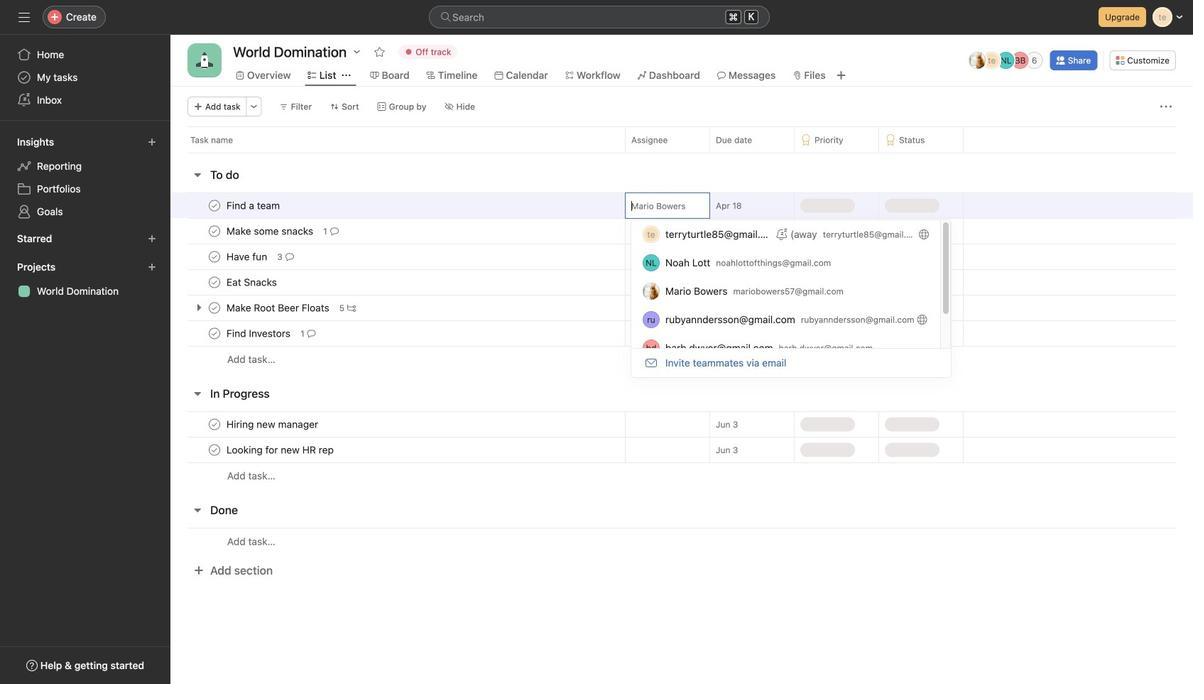 Task type: vqa. For each thing, say whether or not it's contained in the screenshot.
the Create form button
no



Task type: locate. For each thing, give the bounding box(es) containing it.
4 task name text field from the top
[[224, 417, 323, 432]]

add to starred image
[[374, 46, 385, 58]]

7 mark complete checkbox from the top
[[206, 416, 223, 433]]

None field
[[429, 6, 770, 28]]

mark complete checkbox for find investors cell
[[206, 325, 223, 342]]

mark complete image inside hiring new manager cell
[[206, 416, 223, 433]]

task name text field inside eat snacks cell
[[224, 275, 281, 290]]

add tab image
[[836, 70, 848, 81]]

3 mark complete image from the top
[[206, 300, 223, 317]]

5 mark complete checkbox from the top
[[206, 300, 223, 317]]

1 vertical spatial collapse task list for this group image
[[192, 505, 203, 516]]

mark complete checkbox inside find a team cell
[[206, 197, 223, 214]]

mark complete checkbox inside hiring new manager cell
[[206, 416, 223, 433]]

mark complete image for mark complete option in eat snacks cell
[[206, 274, 223, 291]]

1 task name text field from the top
[[224, 224, 318, 238]]

0 vertical spatial mark complete image
[[206, 197, 223, 214]]

mark complete checkbox inside make some snacks cell
[[206, 223, 223, 240]]

5 task name text field from the top
[[224, 443, 338, 457]]

mark complete checkbox inside eat snacks cell
[[206, 274, 223, 291]]

task name text field inside find investors cell
[[224, 327, 295, 341]]

task name text field for mark complete option in eat snacks cell
[[224, 275, 281, 290]]

1 mark complete checkbox from the top
[[206, 197, 223, 214]]

1 horizontal spatial more actions image
[[1161, 101, 1173, 112]]

projects element
[[0, 254, 171, 306]]

mark complete image inside find a team cell
[[206, 197, 223, 214]]

6 mark complete checkbox from the top
[[206, 325, 223, 342]]

Task name text field
[[224, 199, 284, 213], [224, 275, 281, 290], [224, 301, 334, 315], [224, 417, 323, 432], [224, 443, 338, 457]]

0 vertical spatial task name text field
[[224, 224, 318, 238]]

expand subtask list for the task make root beer floats image
[[193, 302, 205, 313]]

mark complete image inside eat snacks cell
[[206, 274, 223, 291]]

row
[[171, 126, 1194, 153], [188, 152, 1177, 153], [171, 193, 1194, 219], [171, 218, 1194, 244], [171, 244, 1194, 270], [171, 269, 1194, 296], [171, 295, 1194, 321], [171, 320, 1194, 347], [171, 346, 1194, 372], [171, 411, 1194, 438], [171, 437, 1194, 463], [171, 463, 1194, 489], [171, 528, 1194, 555]]

insights element
[[0, 129, 171, 226]]

task name text field inside hiring new manager cell
[[224, 417, 323, 432]]

Mark complete checkbox
[[206, 197, 223, 214], [206, 223, 223, 240], [206, 248, 223, 265], [206, 274, 223, 291], [206, 300, 223, 317], [206, 325, 223, 342], [206, 416, 223, 433]]

mark complete image inside the looking for new hr rep cell
[[206, 442, 223, 459]]

1 vertical spatial task name text field
[[224, 250, 272, 264]]

3 comments image
[[286, 253, 294, 261]]

cell
[[625, 295, 711, 321]]

task name text field inside find a team cell
[[224, 199, 284, 213]]

mark complete checkbox inside find investors cell
[[206, 325, 223, 342]]

Search tasks, projects, and more text field
[[429, 6, 770, 28]]

status field for make root beer floats cell
[[879, 295, 964, 321]]

1 mark complete image from the top
[[206, 223, 223, 240]]

0 vertical spatial collapse task list for this group image
[[192, 388, 203, 399]]

Task name text field
[[224, 224, 318, 238], [224, 250, 272, 264], [224, 327, 295, 341]]

3 mark complete checkbox from the top
[[206, 248, 223, 265]]

task name text field inside make some snacks cell
[[224, 224, 318, 238]]

2 mark complete checkbox from the top
[[206, 223, 223, 240]]

mark complete image
[[206, 197, 223, 214], [206, 248, 223, 265], [206, 416, 223, 433]]

find a team cell
[[171, 193, 625, 219]]

Mark complete checkbox
[[206, 442, 223, 459]]

1 vertical spatial mark complete image
[[206, 248, 223, 265]]

0 horizontal spatial more actions image
[[250, 102, 258, 111]]

task name text field up 3 comments image
[[224, 224, 318, 238]]

mark complete image for mark complete option inside the make some snacks cell
[[206, 223, 223, 240]]

mark complete image
[[206, 223, 223, 240], [206, 274, 223, 291], [206, 300, 223, 317], [206, 325, 223, 342], [206, 442, 223, 459]]

mark complete checkbox inside have fun cell
[[206, 248, 223, 265]]

5 mark complete image from the top
[[206, 442, 223, 459]]

3 mark complete image from the top
[[206, 416, 223, 433]]

3 task name text field from the top
[[224, 327, 295, 341]]

2 vertical spatial mark complete image
[[206, 416, 223, 433]]

2 vertical spatial task name text field
[[224, 327, 295, 341]]

header in progress tree grid
[[171, 411, 1194, 489]]

mark complete checkbox for find a team cell
[[206, 197, 223, 214]]

2 mark complete image from the top
[[206, 274, 223, 291]]

3 task name text field from the top
[[224, 301, 334, 315]]

4 mark complete image from the top
[[206, 325, 223, 342]]

task name text field left 3 comments image
[[224, 250, 272, 264]]

list box
[[632, 220, 952, 377]]

5 subtasks image
[[348, 304, 356, 312]]

1 mark complete image from the top
[[206, 197, 223, 214]]

task name text field inside the looking for new hr rep cell
[[224, 443, 338, 457]]

4 mark complete checkbox from the top
[[206, 274, 223, 291]]

2 task name text field from the top
[[224, 250, 272, 264]]

2 task name text field from the top
[[224, 275, 281, 290]]

more actions image
[[1161, 101, 1173, 112], [250, 102, 258, 111]]

header to do tree grid
[[171, 193, 1194, 372]]

new project or portfolio image
[[148, 263, 156, 271]]

2 mark complete image from the top
[[206, 248, 223, 265]]

task name text field inside have fun cell
[[224, 250, 272, 264]]

task name text field left 1 comment icon
[[224, 327, 295, 341]]

collapse task list for this group image
[[192, 388, 203, 399], [192, 505, 203, 516]]

1 task name text field from the top
[[224, 199, 284, 213]]

mark complete image inside make some snacks cell
[[206, 223, 223, 240]]



Task type: describe. For each thing, give the bounding box(es) containing it.
tab actions image
[[342, 71, 351, 80]]

task name text field for mark complete option in the find a team cell
[[224, 199, 284, 213]]

hide sidebar image
[[18, 11, 30, 23]]

mark complete image for mark complete option in find investors cell
[[206, 325, 223, 342]]

make some snacks cell
[[171, 218, 625, 244]]

task name text field for mark complete option inside the make some snacks cell
[[224, 224, 318, 238]]

collapse task list for this group image
[[192, 169, 203, 181]]

make root beer floats cell
[[171, 295, 625, 321]]

mark complete image for mark complete option in the find a team cell
[[206, 197, 223, 214]]

have fun cell
[[171, 244, 625, 270]]

task name text field inside make root beer floats cell
[[224, 301, 334, 315]]

find investors cell
[[171, 320, 625, 347]]

Mario Bowers text field
[[632, 193, 707, 219]]

hiring new manager cell
[[171, 411, 625, 438]]

task name text field for mark complete option within the have fun cell
[[224, 250, 272, 264]]

mark complete image for mark complete option within the have fun cell
[[206, 248, 223, 265]]

1 comment image
[[307, 329, 316, 338]]

mark complete checkbox inside make root beer floats cell
[[206, 300, 223, 317]]

looking for new hr rep cell
[[171, 437, 625, 463]]

mark complete image for mark complete option within the make root beer floats cell
[[206, 300, 223, 317]]

mark complete checkbox for have fun cell
[[206, 248, 223, 265]]

1 comment image
[[330, 227, 339, 236]]

eat snacks cell
[[171, 269, 625, 296]]

mark complete checkbox for hiring new manager cell
[[206, 416, 223, 433]]

1 collapse task list for this group image from the top
[[192, 388, 203, 399]]

mark complete image for mark complete checkbox
[[206, 442, 223, 459]]

2 collapse task list for this group image from the top
[[192, 505, 203, 516]]

add items to starred image
[[148, 235, 156, 243]]

status field for have fun cell
[[879, 244, 964, 270]]

task name text field for mark complete checkbox
[[224, 443, 338, 457]]

task name text field for mark complete option within hiring new manager cell
[[224, 417, 323, 432]]

mark complete checkbox for make some snacks cell
[[206, 223, 223, 240]]

rocket image
[[196, 52, 213, 69]]

status field for eat snacks cell
[[879, 269, 964, 296]]

new insights image
[[148, 138, 156, 146]]

task name text field for mark complete option in find investors cell
[[224, 327, 295, 341]]

global element
[[0, 35, 171, 120]]

mark complete checkbox for eat snacks cell
[[206, 274, 223, 291]]

mark complete image for mark complete option within hiring new manager cell
[[206, 416, 223, 433]]



